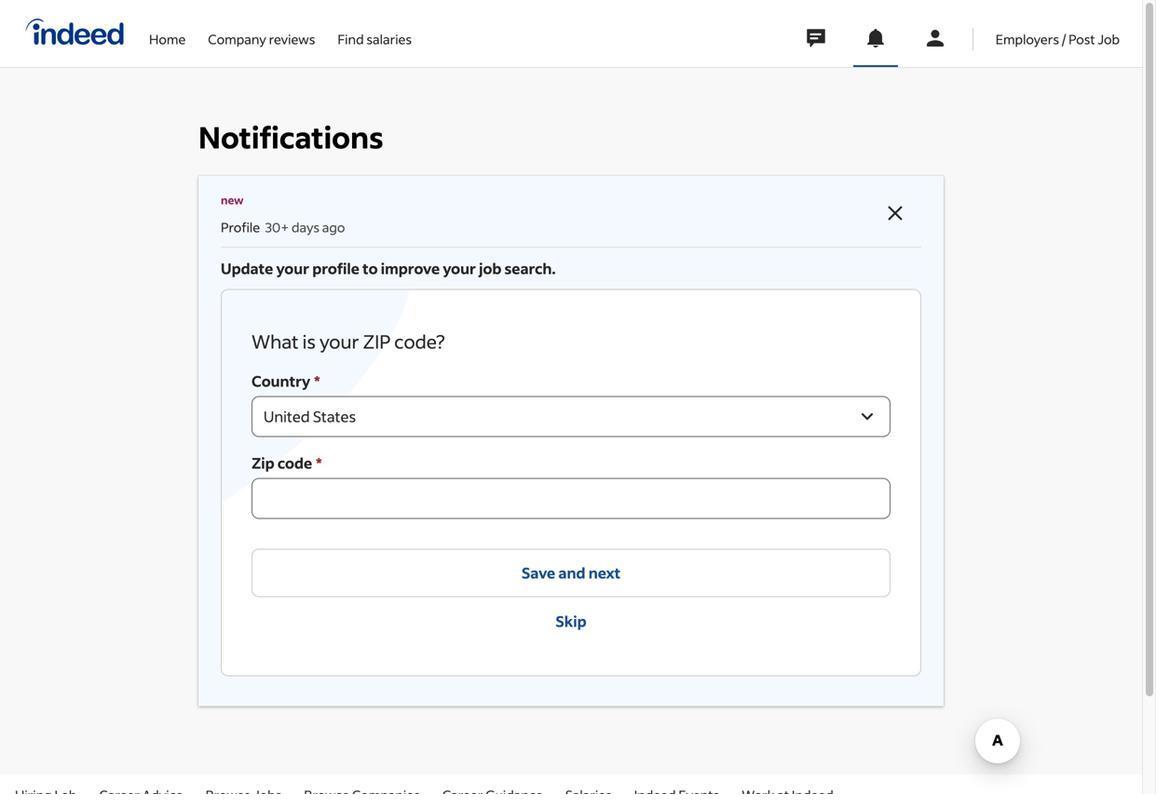 Task type: describe. For each thing, give the bounding box(es) containing it.
improve
[[381, 259, 440, 278]]

days
[[292, 219, 320, 236]]

0 horizontal spatial your
[[276, 259, 309, 278]]

2 horizontal spatial your
[[443, 259, 476, 278]]

code?
[[394, 329, 445, 353]]

zip
[[363, 329, 391, 353]]

home
[[149, 31, 186, 48]]

messages unread count 0 image
[[804, 20, 828, 57]]

notifications unread count 0 image
[[864, 27, 887, 49]]

find salaries
[[338, 31, 412, 48]]

skip
[[556, 612, 586, 631]]

save and next
[[522, 563, 621, 583]]

update
[[221, 259, 273, 278]]

zip code *
[[252, 454, 322, 473]]

zip
[[252, 454, 274, 473]]

30+
[[265, 219, 289, 236]]

find
[[338, 31, 364, 48]]

new
[[221, 193, 244, 207]]

account image
[[924, 27, 946, 49]]

employers / post job link
[[996, 0, 1120, 63]]

none field inside notifications main content
[[252, 478, 891, 519]]

company reviews link
[[208, 0, 315, 63]]

find salaries link
[[338, 0, 412, 63]]

is
[[302, 329, 316, 353]]

next
[[588, 563, 621, 583]]

post
[[1069, 31, 1095, 48]]

code
[[277, 454, 312, 473]]

employers
[[996, 31, 1059, 48]]

/
[[1062, 31, 1066, 48]]

reviews
[[269, 31, 315, 48]]

job
[[479, 259, 502, 278]]

save
[[522, 563, 555, 583]]

0 vertical spatial *
[[314, 372, 320, 391]]



Task type: vqa. For each thing, say whether or not it's contained in the screenshot.
Edit location text field
no



Task type: locate. For each thing, give the bounding box(es) containing it.
and
[[558, 563, 585, 583]]

search.
[[505, 259, 556, 278]]

profile 30+ days ago
[[221, 219, 345, 236]]

1 horizontal spatial your
[[319, 329, 359, 353]]

salaries
[[366, 31, 412, 48]]

skip link
[[252, 597, 891, 646]]

company
[[208, 31, 266, 48]]

update your profile to improve your job search.
[[221, 259, 556, 278]]

employers / post job
[[996, 31, 1120, 48]]

your
[[276, 259, 309, 278], [443, 259, 476, 278], [319, 329, 359, 353]]

notifications
[[198, 118, 383, 156]]

None field
[[252, 478, 891, 519]]

home link
[[149, 0, 186, 63]]

your right is at the left of the page
[[319, 329, 359, 353]]

job
[[1098, 31, 1120, 48]]

notifications main content
[[0, 0, 1142, 775]]

save and next button
[[252, 549, 891, 597]]

* right country
[[314, 372, 320, 391]]

your down profile 30+ days ago
[[276, 259, 309, 278]]

your left job
[[443, 259, 476, 278]]

profile
[[221, 219, 260, 236]]

what is your zip code?
[[252, 329, 445, 353]]

what
[[252, 329, 299, 353]]

ago
[[322, 219, 345, 236]]

*
[[314, 372, 320, 391], [316, 454, 322, 473]]

country
[[252, 372, 310, 391]]

dismiss profile from 30+ days ago notification image
[[884, 202, 906, 224]]

company reviews
[[208, 31, 315, 48]]

country *
[[252, 372, 320, 391]]

1 vertical spatial *
[[316, 454, 322, 473]]

profile
[[312, 259, 360, 278]]

to
[[363, 259, 378, 278]]

* right code
[[316, 454, 322, 473]]



